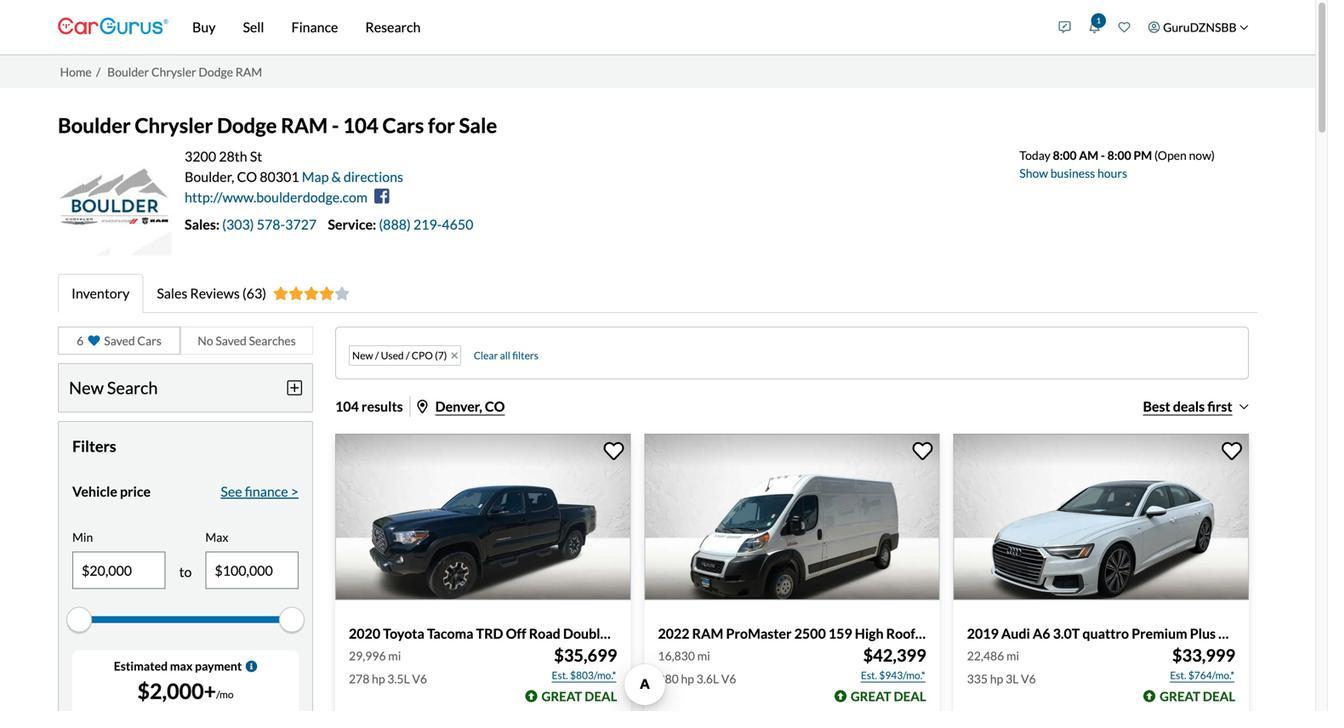 Task type: describe. For each thing, give the bounding box(es) containing it.
cargo
[[919, 625, 955, 642]]

deal for $42,399
[[894, 689, 927, 704]]

1 vertical spatial boulder
[[58, 113, 131, 138]]

boulder chrysler dodge ram - 104 cars for sale
[[58, 113, 497, 138]]

gurudznsbb
[[1164, 20, 1237, 34]]

Max text field
[[206, 553, 298, 589]]

0 vertical spatial dodge
[[199, 64, 233, 79]]

2019
[[968, 625, 999, 642]]

1 vertical spatial chrysler
[[135, 113, 213, 138]]

facebook - boulder chrysler dodge ram image
[[375, 188, 390, 205]]

mi for $33,999
[[1007, 649, 1020, 664]]

cpo
[[412, 350, 433, 362]]

great deal for $42,399
[[851, 689, 927, 704]]

chevron down image
[[1240, 23, 1249, 32]]

hp for $33,999
[[991, 672, 1004, 687]]

$42,399 est. $943/mo.*
[[861, 646, 927, 682]]

(63)
[[242, 285, 266, 302]]

no saved searches
[[198, 334, 296, 348]]

219-
[[414, 216, 442, 233]]

Min text field
[[73, 553, 165, 589]]

3.5l
[[388, 672, 410, 687]]

awd
[[1259, 625, 1292, 642]]

$764/mo.*
[[1189, 669, 1235, 682]]

off
[[506, 625, 527, 642]]

show
[[1020, 166, 1049, 180]]

1 saved from the left
[[104, 334, 135, 348]]

est. for $35,699
[[552, 669, 568, 682]]

search
[[107, 378, 158, 398]]

578-
[[257, 216, 285, 233]]

est. for $42,399
[[861, 669, 878, 682]]

sales reviews (63)
[[157, 285, 266, 302]]

finance
[[245, 484, 288, 500]]

/ for new
[[375, 350, 379, 362]]

1 8:00 from the left
[[1053, 148, 1077, 162]]

plus square image
[[287, 380, 302, 397]]

$42,399
[[864, 646, 927, 666]]

3.6l
[[697, 672, 719, 687]]

22,486
[[968, 649, 1005, 664]]

$33,999 est. $764/mo.*
[[1171, 646, 1236, 682]]

mi for $42,399
[[698, 649, 711, 664]]

(303) 578-3727 link
[[222, 216, 328, 233]]

boulder,
[[185, 168, 234, 185]]

cargurus logo homepage link link
[[58, 3, 169, 52]]

today
[[1020, 148, 1051, 162]]

gurudznsbb menu
[[1051, 3, 1258, 51]]

denver, co button
[[418, 398, 505, 415]]

new / used / cpo (7)
[[352, 350, 447, 362]]

research
[[366, 19, 421, 35]]

(7)
[[435, 350, 447, 362]]

clear
[[474, 350, 498, 362]]

28th
[[219, 148, 247, 165]]

map
[[302, 168, 329, 185]]

1 star image from the left
[[273, 287, 289, 300]]

hp for $42,399
[[681, 672, 695, 687]]

heart image
[[88, 335, 100, 347]]

payment
[[195, 659, 242, 674]]

co inside 3200 28th st boulder, co 80301 map & directions
[[237, 168, 257, 185]]

0 vertical spatial ram
[[236, 64, 262, 79]]

a6
[[1033, 625, 1051, 642]]

user icon image
[[1149, 21, 1161, 33]]

cab
[[610, 625, 634, 642]]

now)
[[1190, 148, 1216, 162]]

filters
[[513, 350, 539, 362]]

2020 toyota tacoma trd off road double cab 4wd
[[349, 625, 669, 642]]

home link
[[60, 64, 92, 79]]

business
[[1051, 166, 1096, 180]]

new for new search
[[69, 378, 104, 398]]

buy button
[[179, 0, 229, 54]]

menu bar containing buy
[[169, 0, 1051, 54]]

new search
[[69, 378, 158, 398]]

new / used / cpo (7) button
[[349, 346, 461, 366]]

roof
[[887, 625, 916, 642]]

searches
[[249, 334, 296, 348]]

to
[[179, 564, 192, 581]]

2 star image from the left
[[289, 287, 304, 300]]

vehicle price
[[72, 484, 151, 500]]

16,830 mi 280 hp 3.6l v6
[[658, 649, 737, 687]]

2500
[[795, 625, 826, 642]]

show business hours button
[[1020, 166, 1128, 180]]

http://www.boulderdodge.com link
[[185, 189, 368, 205]]

278
[[349, 672, 370, 687]]

road
[[529, 625, 561, 642]]

0 vertical spatial chrysler
[[151, 64, 196, 79]]

times image
[[451, 351, 458, 361]]

sell
[[243, 19, 264, 35]]

(888) 219-4650 link
[[379, 216, 474, 233]]

gurudznsbb menu item
[[1140, 3, 1258, 51]]

(open
[[1155, 148, 1187, 162]]

map marker alt image
[[418, 400, 428, 414]]

buy
[[192, 19, 216, 35]]

3727
[[285, 216, 317, 233]]

hp for $35,699
[[372, 672, 385, 687]]

high
[[855, 625, 884, 642]]

audi
[[1002, 625, 1031, 642]]

2020
[[349, 625, 381, 642]]

great deal for $35,699
[[542, 689, 617, 704]]

info circle image
[[245, 661, 257, 673]]

research button
[[352, 0, 434, 54]]

boulder chrysler dodge ram logo image
[[58, 146, 172, 260]]

&
[[332, 168, 341, 185]]

29,996 mi 278 hp 3.5l v6
[[349, 649, 427, 687]]

used
[[381, 350, 404, 362]]

$35,699 est. $803/mo.*
[[552, 646, 617, 682]]

1 star image from the left
[[319, 287, 335, 300]]

3l
[[1006, 672, 1019, 687]]

1 vertical spatial ram
[[281, 113, 328, 138]]

hours
[[1098, 166, 1128, 180]]

2 star image from the left
[[335, 287, 350, 300]]



Task type: vqa. For each thing, say whether or not it's contained in the screenshot.
Finance dropdown button
yes



Task type: locate. For each thing, give the bounding box(es) containing it.
- up the &
[[332, 113, 339, 138]]

great for $35,699
[[542, 689, 582, 704]]

saved right no
[[216, 334, 247, 348]]

/mo
[[216, 689, 234, 701]]

1 great deal from the left
[[542, 689, 617, 704]]

star image
[[319, 287, 335, 300], [335, 287, 350, 300]]

1 mi from the left
[[388, 649, 401, 664]]

saved cars image
[[1119, 21, 1131, 33]]

cars up search
[[137, 334, 162, 348]]

plus
[[1191, 625, 1217, 642]]

estimated max payment
[[114, 659, 242, 674]]

great deal for $33,999
[[1160, 689, 1236, 704]]

0 vertical spatial boulder
[[107, 64, 149, 79]]

toyota
[[383, 625, 425, 642]]

max
[[206, 531, 229, 545]]

est. $803/mo.* button
[[551, 667, 617, 684]]

co right denver,
[[485, 398, 505, 415]]

0 horizontal spatial saved
[[104, 334, 135, 348]]

3 mi from the left
[[1007, 649, 1020, 664]]

gurudznsbb button
[[1140, 3, 1258, 51]]

2 great deal from the left
[[851, 689, 927, 704]]

sedan
[[1219, 625, 1256, 642]]

0 horizontal spatial -
[[332, 113, 339, 138]]

est. $943/mo.* button
[[861, 667, 927, 684]]

cargurus logo homepage link image
[[58, 3, 169, 52]]

1 vertical spatial dodge
[[217, 113, 277, 138]]

1 hp from the left
[[372, 672, 385, 687]]

sales: (303) 578-3727
[[185, 216, 317, 233]]

hp inside 22,486 mi 335 hp 3l v6
[[991, 672, 1004, 687]]

denver,
[[436, 398, 483, 415]]

mi down audi
[[1007, 649, 1020, 664]]

great deal down est. $803/mo.* button
[[542, 689, 617, 704]]

great deal down est. $943/mo.* button
[[851, 689, 927, 704]]

2 est. from the left
[[861, 669, 878, 682]]

new for new / used / cpo (7)
[[352, 350, 373, 362]]

inventory tab
[[58, 274, 143, 313]]

/ for home
[[96, 64, 101, 79]]

3 great from the left
[[1160, 689, 1201, 704]]

3 great deal from the left
[[1160, 689, 1236, 704]]

3 v6 from the left
[[1021, 672, 1037, 687]]

0 horizontal spatial v6
[[412, 672, 427, 687]]

1 horizontal spatial cars
[[383, 113, 424, 138]]

1 horizontal spatial new
[[352, 350, 373, 362]]

new left the used
[[352, 350, 373, 362]]

v6 right 3.5l
[[412, 672, 427, 687]]

mi up 3.6l
[[698, 649, 711, 664]]

new inside new search dropdown button
[[69, 378, 104, 398]]

0 horizontal spatial hp
[[372, 672, 385, 687]]

tab list containing inventory
[[58, 274, 1258, 313]]

great for $42,399
[[851, 689, 892, 704]]

2 vertical spatial ram
[[693, 625, 724, 642]]

premium
[[1132, 625, 1188, 642]]

2022 ram promaster 2500 159 high roof cargo van fwd
[[658, 625, 1016, 642]]

1 horizontal spatial saved
[[216, 334, 247, 348]]

for
[[428, 113, 455, 138]]

1 deal from the left
[[585, 689, 617, 704]]

0 horizontal spatial cars
[[137, 334, 162, 348]]

price
[[120, 484, 151, 500]]

am
[[1080, 148, 1099, 162]]

3200 28th st boulder, co 80301 map & directions
[[185, 148, 403, 185]]

0 horizontal spatial 8:00
[[1053, 148, 1077, 162]]

deal for $35,699
[[585, 689, 617, 704]]

black 2020 toyota tacoma trd off road double cab 4wd pickup truck four-wheel drive automatic image
[[335, 434, 631, 600]]

est. down the $33,999
[[1171, 669, 1187, 682]]

see finance > link
[[221, 482, 299, 502]]

chrysler
[[151, 64, 196, 79], [135, 113, 213, 138]]

104 left the results
[[335, 398, 359, 415]]

2 horizontal spatial ram
[[693, 625, 724, 642]]

mi up 3.5l
[[388, 649, 401, 664]]

- right am
[[1101, 148, 1106, 162]]

-
[[332, 113, 339, 138], [1101, 148, 1106, 162]]

22,486 mi 335 hp 3l v6
[[968, 649, 1037, 687]]

saved cars
[[104, 334, 162, 348]]

0 vertical spatial new
[[352, 350, 373, 362]]

deal down the $943/mo.*
[[894, 689, 927, 704]]

1 horizontal spatial deal
[[894, 689, 927, 704]]

today 8:00 am - 8:00 pm (open now) show business hours
[[1020, 148, 1216, 180]]

no
[[198, 334, 213, 348]]

cars
[[383, 113, 424, 138], [137, 334, 162, 348]]

0 vertical spatial cars
[[383, 113, 424, 138]]

0 horizontal spatial new
[[69, 378, 104, 398]]

hp inside the 29,996 mi 278 hp 3.5l v6
[[372, 672, 385, 687]]

hp right 278
[[372, 672, 385, 687]]

1 horizontal spatial -
[[1101, 148, 1106, 162]]

3 star image from the left
[[304, 287, 319, 300]]

0 horizontal spatial great deal
[[542, 689, 617, 704]]

hp right 280
[[681, 672, 695, 687]]

2 horizontal spatial est.
[[1171, 669, 1187, 682]]

16,830
[[658, 649, 695, 664]]

1 horizontal spatial ram
[[281, 113, 328, 138]]

new left search
[[69, 378, 104, 398]]

3 hp from the left
[[991, 672, 1004, 687]]

0 horizontal spatial ram
[[236, 64, 262, 79]]

0 vertical spatial 104
[[343, 113, 379, 138]]

1 horizontal spatial v6
[[722, 672, 737, 687]]

mi
[[388, 649, 401, 664], [698, 649, 711, 664], [1007, 649, 1020, 664]]

chrysler down buy dropdown button
[[151, 64, 196, 79]]

2 horizontal spatial great deal
[[1160, 689, 1236, 704]]

great down est. $943/mo.* button
[[851, 689, 892, 704]]

sales
[[157, 285, 188, 302]]

great for $33,999
[[1160, 689, 1201, 704]]

see
[[221, 484, 242, 500]]

1 button
[[1080, 6, 1110, 48]]

2 v6 from the left
[[722, 672, 737, 687]]

http://www.boulderdodge.com
[[185, 189, 368, 205]]

great down est. $764/mo.* "button"
[[1160, 689, 1201, 704]]

80301
[[260, 168, 299, 185]]

dodge down buy dropdown button
[[199, 64, 233, 79]]

1 horizontal spatial mi
[[698, 649, 711, 664]]

0 vertical spatial co
[[237, 168, 257, 185]]

$803/mo.*
[[570, 669, 617, 682]]

280
[[658, 672, 679, 687]]

results
[[362, 398, 403, 415]]

2 horizontal spatial deal
[[1204, 689, 1236, 704]]

0 horizontal spatial deal
[[585, 689, 617, 704]]

new inside new / used / cpo (7) button
[[352, 350, 373, 362]]

deal for $33,999
[[1204, 689, 1236, 704]]

v6 inside 22,486 mi 335 hp 3l v6
[[1021, 672, 1037, 687]]

0 horizontal spatial co
[[237, 168, 257, 185]]

saved right 'heart' "image"
[[104, 334, 135, 348]]

1 vertical spatial new
[[69, 378, 104, 398]]

2 great from the left
[[851, 689, 892, 704]]

2 8:00 from the left
[[1108, 148, 1132, 162]]

saved
[[104, 334, 135, 348], [216, 334, 247, 348]]

min
[[72, 531, 93, 545]]

0 horizontal spatial /
[[96, 64, 101, 79]]

ram down sell dropdown button on the left top of the page
[[236, 64, 262, 79]]

29,996
[[349, 649, 386, 664]]

star image
[[273, 287, 289, 300], [289, 287, 304, 300], [304, 287, 319, 300]]

star image down service: at the left top of the page
[[335, 287, 350, 300]]

est.
[[552, 669, 568, 682], [861, 669, 878, 682], [1171, 669, 1187, 682]]

2 horizontal spatial /
[[406, 350, 410, 362]]

all
[[500, 350, 511, 362]]

tab list
[[58, 274, 1258, 313]]

mi for $35,699
[[388, 649, 401, 664]]

v6 right 3l
[[1021, 672, 1037, 687]]

co down st
[[237, 168, 257, 185]]

tacoma
[[427, 625, 474, 642]]

sell button
[[229, 0, 278, 54]]

menu bar
[[169, 0, 1051, 54]]

new
[[352, 350, 373, 362], [69, 378, 104, 398]]

159
[[829, 625, 853, 642]]

v6 for $33,999
[[1021, 672, 1037, 687]]

service: (888) 219-4650
[[328, 216, 474, 233]]

est. for $33,999
[[1171, 669, 1187, 682]]

fwd
[[984, 625, 1016, 642]]

filters
[[72, 437, 116, 456]]

hp left 3l
[[991, 672, 1004, 687]]

clear all filters
[[474, 350, 539, 362]]

add a car review image
[[1059, 21, 1071, 33]]

/ right home link
[[96, 64, 101, 79]]

2 horizontal spatial mi
[[1007, 649, 1020, 664]]

home / boulder chrysler dodge ram
[[60, 64, 262, 79]]

v6 right 3.6l
[[722, 672, 737, 687]]

v6 inside the 29,996 mi 278 hp 3.5l v6
[[412, 672, 427, 687]]

2 deal from the left
[[894, 689, 927, 704]]

1 horizontal spatial /
[[375, 350, 379, 362]]

vehicle
[[72, 484, 117, 500]]

8:00 up hours
[[1108, 148, 1132, 162]]

1 horizontal spatial great
[[851, 689, 892, 704]]

est. down "$35,699"
[[552, 669, 568, 682]]

2 horizontal spatial v6
[[1021, 672, 1037, 687]]

est. down $42,399
[[861, 669, 878, 682]]

great down est. $803/mo.* button
[[542, 689, 582, 704]]

3 deal from the left
[[1204, 689, 1236, 704]]

1 great from the left
[[542, 689, 582, 704]]

1 vertical spatial 104
[[335, 398, 359, 415]]

home
[[60, 64, 92, 79]]

estimated
[[114, 659, 168, 674]]

great deal
[[542, 689, 617, 704], [851, 689, 927, 704], [1160, 689, 1236, 704]]

trd
[[476, 625, 504, 642]]

cars left for
[[383, 113, 424, 138]]

mi inside '16,830 mi 280 hp 3.6l v6'
[[698, 649, 711, 664]]

1 horizontal spatial est.
[[861, 669, 878, 682]]

est. inside the $35,699 est. $803/mo.*
[[552, 669, 568, 682]]

quattro
[[1083, 625, 1130, 642]]

(888)
[[379, 216, 411, 233]]

est. $764/mo.* button
[[1170, 667, 1236, 684]]

2 saved from the left
[[216, 334, 247, 348]]

3 est. from the left
[[1171, 669, 1187, 682]]

finance
[[292, 19, 338, 35]]

service:
[[328, 216, 376, 233]]

v6 inside '16,830 mi 280 hp 3.6l v6'
[[722, 672, 737, 687]]

1 vertical spatial cars
[[137, 334, 162, 348]]

4650
[[442, 216, 474, 233]]

dodge up st
[[217, 113, 277, 138]]

bright white clearcoat 2022 ram promaster 2500 159 high roof cargo van fwd van front-wheel drive automatic image
[[645, 434, 940, 600]]

star image right (63)
[[319, 287, 335, 300]]

clear all filters button
[[474, 350, 539, 362]]

2 horizontal spatial hp
[[991, 672, 1004, 687]]

2019 audi a6 3.0t quattro premium plus sedan awd
[[968, 625, 1292, 642]]

v6 for $35,699
[[412, 672, 427, 687]]

0 horizontal spatial est.
[[552, 669, 568, 682]]

sale
[[459, 113, 497, 138]]

v6 for $42,399
[[722, 672, 737, 687]]

ram up 3200 28th st boulder, co 80301 map & directions
[[281, 113, 328, 138]]

/ left cpo
[[406, 350, 410, 362]]

1 vertical spatial co
[[485, 398, 505, 415]]

great
[[542, 689, 582, 704], [851, 689, 892, 704], [1160, 689, 1201, 704]]

- inside today 8:00 am - 8:00 pm (open now) show business hours
[[1101, 148, 1106, 162]]

/ left the used
[[375, 350, 379, 362]]

boulder down home link
[[58, 113, 131, 138]]

new search button
[[69, 364, 302, 412]]

2022
[[658, 625, 690, 642]]

3200
[[185, 148, 216, 165]]

boulder down cargurus logo homepage link
[[107, 64, 149, 79]]

white 2019 audi a6 3.0t quattro premium plus sedan awd sedan all-wheel drive automatic image
[[954, 434, 1250, 600]]

mi inside the 29,996 mi 278 hp 3.5l v6
[[388, 649, 401, 664]]

ram right 2022
[[693, 625, 724, 642]]

1 horizontal spatial hp
[[681, 672, 695, 687]]

0 horizontal spatial mi
[[388, 649, 401, 664]]

8:00 up business
[[1053, 148, 1077, 162]]

1 vertical spatial -
[[1101, 148, 1106, 162]]

0 horizontal spatial great
[[542, 689, 582, 704]]

denver, co
[[436, 398, 505, 415]]

104 up map & directions link
[[343, 113, 379, 138]]

see finance >
[[221, 484, 299, 500]]

est. inside $33,999 est. $764/mo.*
[[1171, 669, 1187, 682]]

deal down $803/mo.* in the left of the page
[[585, 689, 617, 704]]

double
[[563, 625, 608, 642]]

hp inside '16,830 mi 280 hp 3.6l v6'
[[681, 672, 695, 687]]

est. inside $42,399 est. $943/mo.*
[[861, 669, 878, 682]]

2 horizontal spatial great
[[1160, 689, 1201, 704]]

deal down $764/mo.*
[[1204, 689, 1236, 704]]

0 vertical spatial -
[[332, 113, 339, 138]]

2 mi from the left
[[698, 649, 711, 664]]

mi inside 22,486 mi 335 hp 3l v6
[[1007, 649, 1020, 664]]

1 est. from the left
[[552, 669, 568, 682]]

1 horizontal spatial great deal
[[851, 689, 927, 704]]

2 hp from the left
[[681, 672, 695, 687]]

1 horizontal spatial 8:00
[[1108, 148, 1132, 162]]

8:00
[[1053, 148, 1077, 162], [1108, 148, 1132, 162]]

hp
[[372, 672, 385, 687], [681, 672, 695, 687], [991, 672, 1004, 687]]

1 v6 from the left
[[412, 672, 427, 687]]

1 horizontal spatial co
[[485, 398, 505, 415]]

great deal down est. $764/mo.* "button"
[[1160, 689, 1236, 704]]

chrysler up 3200
[[135, 113, 213, 138]]

1
[[1097, 16, 1101, 25]]

van
[[958, 625, 981, 642]]



